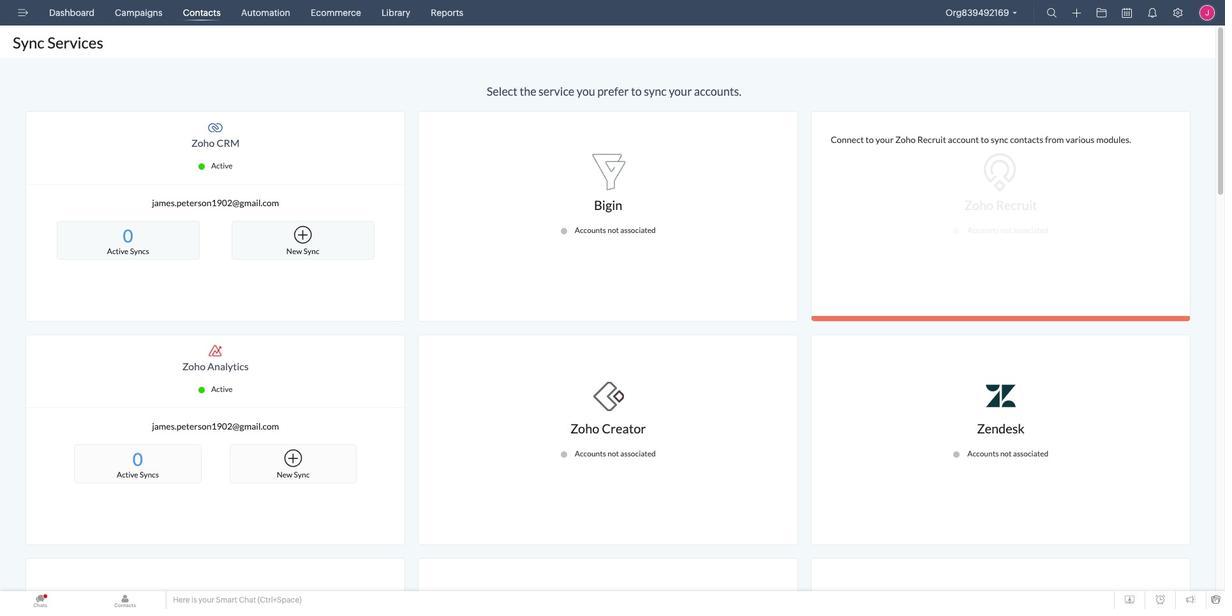 Task type: vqa. For each thing, say whether or not it's contained in the screenshot.
Automation
yes



Task type: describe. For each thing, give the bounding box(es) containing it.
smart
[[216, 596, 238, 605]]

is
[[191, 596, 197, 605]]

contacts
[[183, 8, 221, 18]]

quick actions image
[[1073, 8, 1082, 18]]

chat
[[239, 596, 256, 605]]

library
[[382, 8, 411, 18]]

library link
[[377, 0, 416, 26]]

automation
[[241, 8, 291, 18]]

folder image
[[1097, 8, 1108, 18]]

ecommerce
[[311, 8, 361, 18]]

contacts link
[[178, 0, 226, 26]]



Task type: locate. For each thing, give the bounding box(es) containing it.
configure settings image
[[1174, 8, 1184, 18]]

contacts image
[[85, 591, 165, 609]]

reports
[[431, 8, 464, 18]]

here is your smart chat (ctrl+space)
[[173, 596, 302, 605]]

notifications image
[[1148, 8, 1158, 18]]

reports link
[[426, 0, 469, 26]]

here
[[173, 596, 190, 605]]

automation link
[[236, 0, 296, 26]]

org839492169
[[946, 8, 1010, 18]]

calendar image
[[1123, 8, 1133, 18]]

dashboard
[[49, 8, 95, 18]]

campaigns link
[[110, 0, 168, 26]]

chats image
[[43, 594, 48, 599]]

campaigns
[[115, 8, 163, 18]]

your
[[199, 596, 215, 605]]

dashboard link
[[44, 0, 100, 26]]

(ctrl+space)
[[258, 596, 302, 605]]

ecommerce link
[[306, 0, 366, 26]]

search image
[[1047, 8, 1058, 18]]



